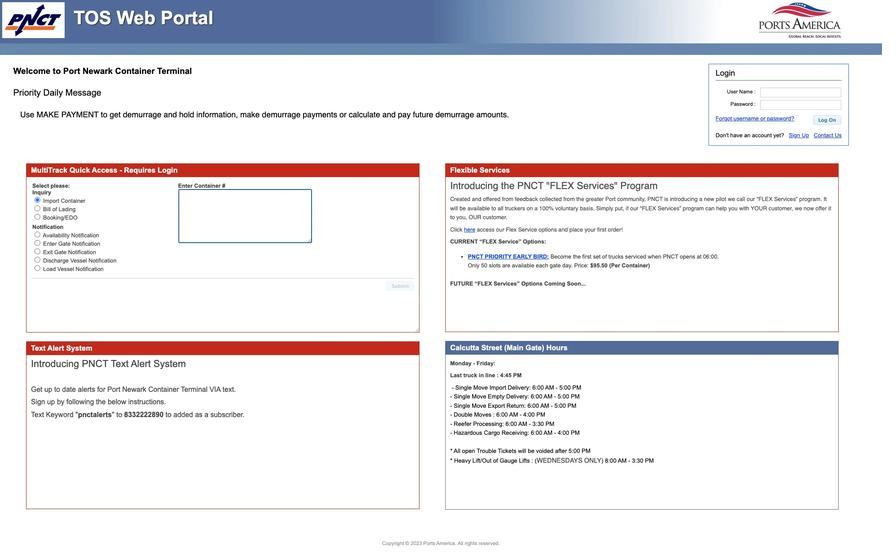 Task type: vqa. For each thing, say whether or not it's contained in the screenshot.
the gripsmall diagonal se image
no



Task type: locate. For each thing, give the bounding box(es) containing it.
to left "date"
[[54, 386, 60, 393]]

1 horizontal spatial "
[[112, 411, 114, 419]]

or
[[340, 110, 347, 119], [761, 115, 766, 122]]

discharge vessel notification
[[43, 258, 117, 264]]

delivery: down 4:45 on the bottom right
[[508, 384, 531, 391]]

to left all
[[492, 205, 497, 212]]

0 horizontal spatial enter
[[43, 241, 57, 247]]

0 vertical spatial we
[[728, 196, 736, 203]]

make payment
[[37, 110, 99, 119]]

the up day. price:
[[573, 253, 581, 260]]

introducing for introducing the pnct "flex services" program
[[451, 180, 499, 191]]

enter up exit
[[43, 241, 57, 247]]

from up voluntary
[[564, 196, 575, 203]]

2 vertical spatial text
[[31, 411, 44, 419]]

our right 'if'
[[631, 205, 639, 212]]

2 horizontal spatial of
[[603, 253, 607, 260]]

0 horizontal spatial introducing
[[31, 358, 79, 369]]

available up our
[[468, 205, 490, 212]]

access
[[477, 226, 495, 233]]

and left hold
[[164, 110, 177, 119]]

1 horizontal spatial enter
[[178, 182, 193, 189]]

delivery: up return:
[[507, 394, 530, 400]]

hazardous
[[454, 430, 483, 436]]

2 horizontal spatial port
[[606, 196, 616, 203]]

newark up instructions.
[[122, 386, 146, 393]]

services" down is at the top
[[658, 205, 682, 212]]

of right bill
[[52, 206, 57, 213]]

0 vertical spatial delivery:
[[508, 384, 531, 391]]

introducing down text alert system
[[31, 358, 79, 369]]

" down the below
[[112, 411, 114, 419]]

1 vertical spatial of
[[603, 253, 607, 260]]

notification up load vessel notification
[[89, 258, 117, 264]]

here link
[[464, 226, 476, 233]]

introducing down flexible services
[[451, 180, 499, 191]]

offered
[[483, 196, 501, 203]]

created
[[451, 196, 471, 203]]

1 vertical spatial we
[[795, 205, 803, 212]]

or left the calculate
[[340, 110, 347, 119]]

0 horizontal spatial login
[[158, 166, 178, 175]]

0 horizontal spatial sign
[[31, 398, 45, 406]]

0 vertical spatial port
[[63, 66, 80, 76]]

0 horizontal spatial our
[[497, 226, 505, 233]]

our left the flex
[[497, 226, 505, 233]]

opens
[[680, 253, 696, 260]]

0 vertical spatial alert
[[47, 344, 64, 353]]

submit
[[392, 283, 409, 289]]

* all open trouble tickets will be voided after 5:00 pm
[[451, 448, 591, 455]]

0 horizontal spatial import
[[43, 198, 59, 204]]

call
[[737, 196, 746, 203]]

0 vertical spatial move
[[474, 384, 488, 391]]

empty
[[488, 394, 505, 400]]

import up bill
[[43, 198, 59, 204]]

program.
[[800, 196, 823, 203]]

you
[[729, 205, 738, 212]]

it
[[829, 205, 832, 212]]

port right for
[[107, 386, 120, 393]]

use make payment to get demurrage and hold information, make demurrage payments or calculate and pay future demurrage amounts.
[[20, 110, 509, 119]]

single
[[456, 384, 472, 391], [454, 394, 471, 400], [454, 403, 471, 409]]

gate up discharge
[[54, 249, 67, 256]]

0 vertical spatial text
[[31, 344, 46, 353]]

notification for enter gate notification
[[72, 241, 100, 247]]

exit gate notification
[[43, 249, 96, 256]]

receiving:
[[502, 430, 530, 436]]

1 horizontal spatial demurrage
[[262, 110, 301, 119]]

voided
[[537, 448, 554, 455]]

* left heavy
[[451, 457, 453, 464]]

0 vertical spatial our
[[747, 196, 756, 203]]

text left keyword
[[31, 411, 44, 419]]

1 horizontal spatial of
[[494, 457, 498, 464]]

1 horizontal spatial sign
[[790, 132, 801, 139]]

enter left #
[[178, 182, 193, 189]]

a left new
[[700, 196, 703, 203]]

after
[[556, 448, 567, 455]]

available down "early"
[[512, 262, 535, 269]]

0 vertical spatial vessel
[[70, 258, 87, 264]]

instructions.
[[128, 398, 166, 406]]

3:30 right 8:00
[[632, 457, 644, 464]]

when
[[648, 253, 662, 260]]

1 vertical spatial a
[[535, 205, 538, 212]]

1 vertical spatial import
[[490, 384, 507, 391]]

1 vertical spatial single
[[454, 394, 471, 400]]

login up user
[[716, 69, 736, 78]]

1 horizontal spatial a
[[535, 205, 538, 212]]

2 * from the top
[[451, 457, 453, 464]]

login right requires
[[158, 166, 178, 175]]

up for get
[[44, 386, 52, 393]]

we
[[728, 196, 736, 203], [795, 205, 803, 212]]

0 vertical spatial newark
[[83, 66, 113, 76]]

up right get
[[44, 386, 52, 393]]

will
[[451, 205, 458, 212], [518, 448, 527, 455]]

log
[[819, 117, 828, 123]]

available inside pnct priority early bird: become the first set of trucks serviced when pnct opens at 06:00. only 50 slots are available each gate day. price: $95.50 (per container)
[[512, 262, 535, 269]]

"flex up your
[[757, 196, 773, 203]]

user name :
[[728, 89, 756, 94]]

2 horizontal spatial a
[[700, 196, 703, 203]]

a
[[700, 196, 703, 203], [535, 205, 538, 212], [205, 411, 209, 419]]

lifts
[[519, 457, 530, 464]]

vessel up load vessel notification
[[70, 258, 87, 264]]

0 horizontal spatial be
[[460, 205, 466, 212]]

sign
[[790, 132, 801, 139], [31, 398, 45, 406]]

"flex down the community,
[[641, 205, 657, 212]]

3:30 inside - single move import delivery: 6:00 am - 5:00 pm - single move empty delivery: 6:00 am - 5:00 pm - single move export return: 6:00 am - 5:00 pm - double moves : 6:00 am - 4:00 pm - reefer processing: 6:00 am - 3:30 pm - hazardous cargo receiving: 6:00 am - 4:00 pm
[[533, 421, 544, 427]]

contact
[[814, 132, 834, 139]]

1 vertical spatial up
[[47, 398, 55, 406]]

of right the set
[[603, 253, 607, 260]]

notification down the "availability notification"
[[72, 241, 100, 247]]

: inside - single move import delivery: 6:00 am - 5:00 pm - single move empty delivery: 6:00 am - 5:00 pm - single move export return: 6:00 am - 5:00 pm - double moves : 6:00 am - 4:00 pm - reefer processing: 6:00 am - 3:30 pm - hazardous cargo receiving: 6:00 am - 4:00 pm
[[494, 412, 495, 418]]

0 vertical spatial import
[[43, 198, 59, 204]]

line
[[486, 372, 496, 379]]

1 vertical spatial be
[[528, 448, 535, 455]]

processing:
[[474, 421, 504, 427]]

0 vertical spatial of
[[52, 206, 57, 213]]

1 vertical spatial first
[[583, 253, 592, 260]]

or right the username
[[761, 115, 766, 122]]

to left get
[[101, 110, 107, 119]]

1 vertical spatial services"
[[658, 205, 682, 212]]

0 horizontal spatial demurrage
[[123, 110, 162, 119]]

basis.
[[580, 205, 595, 212]]

(main
[[505, 344, 524, 352]]

: left (
[[532, 457, 534, 464]]

* for * all open trouble tickets will be voided after 5:00 pm
[[451, 448, 453, 455]]

0 vertical spatial will
[[451, 205, 458, 212]]

can
[[706, 205, 715, 212]]

be up you,
[[460, 205, 466, 212]]

text keyword " pnctalerts " to 8332222890 to added as a subscriber.
[[31, 411, 245, 419]]

last
[[451, 372, 462, 379]]

we left now
[[795, 205, 803, 212]]

first
[[598, 226, 607, 233], [583, 253, 592, 260]]

sign down get
[[31, 398, 45, 406]]

pilot
[[717, 196, 727, 203]]

1 vertical spatial will
[[518, 448, 527, 455]]

will down created
[[451, 205, 458, 212]]

welcome to port newark container terminal
[[13, 66, 192, 76]]

1 horizontal spatial available
[[512, 262, 535, 269]]

load vessel notification
[[43, 266, 104, 273]]

None radio
[[35, 197, 40, 203], [35, 249, 40, 254], [35, 197, 40, 203], [35, 249, 40, 254]]

export
[[488, 403, 505, 409]]

we up the you
[[728, 196, 736, 203]]

* left open
[[451, 448, 453, 455]]

1 horizontal spatial 3:30
[[632, 457, 644, 464]]

0 horizontal spatial services"
[[494, 280, 520, 287]]

1 * from the top
[[451, 448, 453, 455]]

1 horizontal spatial login
[[716, 69, 736, 78]]

0 horizontal spatial will
[[451, 205, 458, 212]]

0 vertical spatial login
[[716, 69, 736, 78]]

text for keyword
[[31, 411, 44, 419]]

a right on
[[535, 205, 538, 212]]

discharge
[[43, 258, 69, 264]]

gauge
[[500, 457, 518, 464]]

None text field
[[761, 88, 842, 97], [178, 189, 312, 243], [761, 88, 842, 97], [178, 189, 312, 243]]

0 vertical spatial gate
[[58, 241, 71, 247]]

service"
[[499, 238, 522, 245]]

1 horizontal spatial first
[[598, 226, 607, 233]]

password?
[[768, 115, 795, 122]]

5:00 right after
[[569, 448, 581, 455]]

#
[[222, 182, 226, 189]]

0 vertical spatial enter
[[178, 182, 193, 189]]

1 horizontal spatial be
[[528, 448, 535, 455]]

alert up "date"
[[47, 344, 64, 353]]

demurrage right 'future'
[[436, 110, 474, 119]]

0 vertical spatial available
[[468, 205, 490, 212]]

text for alert
[[31, 344, 46, 353]]

0 vertical spatial 3:30
[[533, 421, 544, 427]]

notification up the availability
[[32, 224, 64, 231]]

: down export
[[494, 412, 495, 418]]

hours
[[547, 344, 568, 352]]

enter for enter container #
[[178, 182, 193, 189]]

1 horizontal spatial import
[[490, 384, 507, 391]]

of left gauge
[[494, 457, 498, 464]]

1 vertical spatial *
[[451, 457, 453, 464]]

0 horizontal spatial port
[[63, 66, 80, 76]]

0 horizontal spatial from
[[502, 196, 514, 203]]

vessel for load
[[57, 266, 74, 273]]

1 horizontal spatial from
[[564, 196, 575, 203]]

port
[[63, 66, 80, 76], [606, 196, 616, 203], [107, 386, 120, 393]]

:
[[755, 89, 756, 94], [755, 101, 756, 107], [497, 372, 499, 379], [494, 412, 495, 418], [532, 457, 534, 464]]

newark up message
[[83, 66, 113, 76]]

is
[[665, 196, 669, 203]]

forgot username or password?
[[716, 115, 795, 122]]

bill of lading
[[43, 206, 76, 213]]

0 vertical spatial up
[[44, 386, 52, 393]]

1 horizontal spatial we
[[795, 205, 803, 212]]

future
[[451, 280, 474, 287]]

up left by
[[47, 398, 55, 406]]

0 horizontal spatial 3:30
[[533, 421, 544, 427]]

enter gate notification
[[43, 241, 100, 247]]

contact us link
[[814, 132, 842, 139]]

: right password
[[755, 101, 756, 107]]

demurrage right get
[[123, 110, 162, 119]]

import up 'empty'
[[490, 384, 507, 391]]

pnct left is at the top
[[648, 196, 663, 203]]

customer.
[[483, 214, 508, 221]]

you,
[[457, 214, 468, 221]]

slots
[[489, 262, 501, 269]]

services" down are
[[494, 280, 520, 287]]

notification up the enter gate notification
[[71, 232, 99, 239]]

None password field
[[761, 100, 842, 110]]

return:
[[507, 403, 526, 409]]

reefer
[[454, 421, 472, 427]]

1 horizontal spatial port
[[107, 386, 120, 393]]

be inside created and offered from feedback collected from the greater port community, pnct is introducing a new pilot we call our "flex services" program. it will be available to all truckers on a 100% voluntary basis. simply put, if our "flex services" program can help you with your customer, we now offer it to you, our customer.
[[460, 205, 466, 212]]

0 horizontal spatial alert
[[47, 344, 64, 353]]

and inside created and offered from feedback collected from the greater port community, pnct is introducing a new pilot we call our "flex services" program. it will be available to all truckers on a 100% voluntary basis. simply put, if our "flex services" program can help you with your customer, we now offer it to you, our customer.
[[472, 196, 482, 203]]

1 horizontal spatial our
[[631, 205, 639, 212]]

of inside pnct priority early bird: become the first set of trucks serviced when pnct opens at 06:00. only 50 slots are available each gate day. price: $95.50 (per container)
[[603, 253, 607, 260]]

the inside created and offered from feedback collected from the greater port community, pnct is introducing a new pilot we call our "flex services" program. it will be available to all truckers on a 100% voluntary basis. simply put, if our "flex services" program can help you with your customer, we now offer it to you, our customer.
[[577, 196, 585, 203]]

move up moves
[[472, 403, 487, 409]]

2 vertical spatial of
[[494, 457, 498, 464]]

0 horizontal spatial available
[[468, 205, 490, 212]]

- single move import delivery: 6:00 am - 5:00 pm - single move empty delivery: 6:00 am - 5:00 pm - single move export return: 6:00 am - 5:00 pm - double moves : 6:00 am - 4:00 pm - reefer processing: 6:00 am - 3:30 pm - hazardous cargo receiving: 6:00 am - 4:00 pm
[[451, 384, 585, 436]]

1 horizontal spatial system
[[154, 358, 186, 369]]

notification down the discharge vessel notification
[[76, 266, 104, 273]]

1 vertical spatial introducing
[[31, 358, 79, 369]]

0 horizontal spatial "
[[76, 411, 78, 419]]

each
[[536, 262, 549, 269]]

1 vertical spatial 3:30
[[632, 457, 644, 464]]

notification for exit gate notification
[[68, 249, 96, 256]]

1 horizontal spatial alert
[[131, 358, 151, 369]]

all left rights
[[458, 541, 464, 546]]

1 vertical spatial gate
[[54, 249, 67, 256]]

first left the set
[[583, 253, 592, 260]]

" down following
[[76, 411, 78, 419]]

a right as
[[205, 411, 209, 419]]

1 vertical spatial vessel
[[57, 266, 74, 273]]

0 vertical spatial a
[[700, 196, 703, 203]]

0 horizontal spatial newark
[[83, 66, 113, 76]]

alert up the get up to date alerts for port newark container terminal via text.
[[131, 358, 151, 369]]

1 vertical spatial alert
[[131, 358, 151, 369]]

by
[[57, 398, 64, 406]]

None radio
[[35, 206, 40, 211], [35, 214, 40, 220], [35, 232, 40, 238], [35, 240, 40, 246], [35, 257, 40, 263], [35, 266, 40, 271], [35, 206, 40, 211], [35, 214, 40, 220], [35, 232, 40, 238], [35, 240, 40, 246], [35, 257, 40, 263], [35, 266, 40, 271]]

0 horizontal spatial system
[[66, 344, 92, 353]]

booking/edo notification
[[32, 214, 78, 231]]

pnct inside created and offered from feedback collected from the greater port community, pnct is introducing a new pilot we call our "flex services" program. it will be available to all truckers on a 100% voluntary basis. simply put, if our "flex services" program can help you with your customer, we now offer it to you, our customer.
[[648, 196, 663, 203]]

gate for enter
[[58, 241, 71, 247]]

3:30 down 4:00 pm at the bottom right of the page
[[533, 421, 544, 427]]

street
[[482, 344, 503, 352]]

payments
[[303, 110, 338, 119]]

5:00 right 'am -'
[[555, 403, 566, 409]]

2 vertical spatial our
[[497, 226, 505, 233]]

only
[[585, 457, 602, 464]]

be up "lifts"
[[528, 448, 535, 455]]

all up heavy
[[454, 448, 461, 455]]

1 vertical spatial enter
[[43, 241, 57, 247]]

from up all
[[502, 196, 514, 203]]

your
[[585, 226, 596, 233]]

text up the get up to date alerts for port newark container terminal via text.
[[111, 358, 129, 369]]

open
[[462, 448, 475, 455]]

pnct up for
[[82, 358, 108, 369]]

ports
[[424, 541, 436, 546]]

2 horizontal spatial services"
[[775, 196, 798, 203]]

forgot username or password? link
[[716, 115, 795, 122]]

0 vertical spatial introducing
[[451, 180, 499, 191]]

gate up exit gate notification on the left
[[58, 241, 71, 247]]

pnct up the "only"
[[468, 253, 484, 260]]

move down in
[[474, 384, 488, 391]]

demurrage
[[123, 110, 162, 119], [262, 110, 301, 119], [436, 110, 474, 119]]

will up "lifts"
[[518, 448, 527, 455]]

port up message
[[63, 66, 80, 76]]

text.
[[223, 386, 236, 393]]

port up the simply
[[606, 196, 616, 203]]

notification up the discharge vessel notification
[[68, 249, 96, 256]]

simply
[[597, 205, 614, 212]]

2 " from the left
[[112, 411, 114, 419]]

demurrage right make
[[262, 110, 301, 119]]

import container
[[43, 198, 85, 204]]

3 demurrage from the left
[[436, 110, 474, 119]]

2 vertical spatial a
[[205, 411, 209, 419]]

vessel for discharge
[[70, 258, 87, 264]]

log on
[[819, 117, 837, 123]]

vessel down discharge
[[57, 266, 74, 273]]

access
[[92, 166, 118, 175]]

"
[[76, 411, 78, 419], [112, 411, 114, 419]]

our right call
[[747, 196, 756, 203]]

and left the offered
[[472, 196, 482, 203]]

2 vertical spatial services"
[[494, 280, 520, 287]]

1 vertical spatial terminal
[[181, 386, 208, 393]]

the up basis. at the right of the page
[[577, 196, 585, 203]]

first right your
[[598, 226, 607, 233]]

future
[[413, 110, 434, 119]]

gate)
[[526, 344, 545, 352]]



Task type: describe. For each thing, give the bounding box(es) containing it.
for
[[97, 386, 105, 393]]

1 vertical spatial login
[[158, 166, 178, 175]]

to up 'priority daily message' at the left of the page
[[53, 66, 61, 76]]

greater
[[586, 196, 604, 203]]

0 horizontal spatial of
[[52, 206, 57, 213]]

notification inside 'booking/edo notification'
[[32, 224, 64, 231]]

1 " from the left
[[76, 411, 78, 419]]

us
[[836, 132, 842, 139]]

0 vertical spatial sign
[[790, 132, 801, 139]]

0 vertical spatial all
[[454, 448, 461, 455]]

up for sign
[[47, 398, 55, 406]]

"flex down access
[[480, 238, 497, 245]]

trucks
[[609, 253, 624, 260]]

notification for load vessel notification
[[76, 266, 104, 273]]

user
[[728, 89, 738, 94]]

3:30 inside wednesdays only ) 8:00 am - 3:30 pm
[[632, 457, 644, 464]]

import inside - single move import delivery: 6:00 am - 5:00 pm - single move empty delivery: 6:00 am - 5:00 pm - single move export return: 6:00 am - 5:00 pm - double moves : 6:00 am - 4:00 pm - reefer processing: 6:00 am - 3:30 pm - hazardous cargo receiving: 6:00 am - 4:00 pm
[[490, 384, 507, 391]]

lift/out
[[473, 457, 492, 464]]

2 horizontal spatial our
[[747, 196, 756, 203]]

community,
[[618, 196, 646, 203]]

sign up link
[[790, 132, 810, 139]]

select please: inquiry
[[32, 182, 70, 196]]

get
[[31, 386, 42, 393]]

place
[[570, 226, 584, 233]]

future "flex services" options coming soon...
[[451, 280, 586, 287]]

here
[[464, 226, 476, 233]]

calculate
[[349, 110, 381, 119]]

submit button
[[387, 281, 415, 291]]

with
[[740, 205, 750, 212]]

feedback
[[515, 196, 538, 203]]

1 from from the left
[[502, 196, 514, 203]]

first inside pnct priority early bird: become the first set of trucks serviced when pnct opens at 06:00. only 50 slots are available each gate day. price: $95.50 (per container)
[[583, 253, 592, 260]]

password :
[[731, 101, 756, 107]]

select
[[32, 182, 49, 189]]

pm inside wednesdays only ) 8:00 am - 3:30 pm
[[646, 457, 654, 464]]

the inside pnct priority early bird: become the first set of trucks serviced when pnct opens at 06:00. only 50 slots are available each gate day. price: $95.50 (per container)
[[573, 253, 581, 260]]

if
[[626, 205, 629, 212]]

click here access our flex service options and place your first order!
[[451, 226, 625, 233]]

name
[[740, 89, 754, 94]]

quick
[[69, 166, 90, 175]]

container)
[[622, 262, 651, 269]]

service
[[519, 226, 538, 233]]

and left place
[[559, 226, 568, 233]]

available inside created and offered from feedback collected from the greater port community, pnct is introducing a new pilot we call our "flex services" program. it will be available to all truckers on a 100% voluntary basis. simply put, if our "flex services" program can help you with your customer, we now offer it to you, our customer.
[[468, 205, 490, 212]]

collected
[[540, 196, 562, 203]]

0 vertical spatial first
[[598, 226, 607, 233]]

: right line
[[497, 372, 499, 379]]

become
[[551, 253, 572, 260]]

put,
[[615, 205, 625, 212]]

"flex down "50"
[[475, 280, 492, 287]]

1 vertical spatial delivery:
[[507, 394, 530, 400]]

reserved.
[[479, 541, 500, 546]]

date
[[62, 386, 76, 393]]

get
[[110, 110, 121, 119]]

2 vertical spatial single
[[454, 403, 471, 409]]

calcutta street (main gate) hours
[[451, 344, 568, 352]]

voluntary
[[556, 205, 579, 212]]

to left added
[[166, 411, 172, 419]]

gate for exit
[[54, 249, 67, 256]]

wednesdays only ) 8:00 am - 3:30 pm
[[537, 457, 654, 464]]

0 horizontal spatial or
[[340, 110, 347, 119]]

1 demurrage from the left
[[123, 110, 162, 119]]

: right name
[[755, 89, 756, 94]]

rights
[[465, 541, 478, 546]]

priority
[[485, 253, 512, 260]]

pnctalerts
[[78, 411, 112, 419]]

and left pay in the left top of the page
[[383, 110, 396, 119]]

"flex
[[547, 180, 575, 191]]

1 vertical spatial move
[[472, 394, 487, 400]]

pay
[[398, 110, 411, 119]]

exit
[[43, 249, 53, 256]]

tickets
[[498, 448, 517, 455]]

$95.50
[[591, 262, 608, 269]]

1 horizontal spatial services"
[[658, 205, 682, 212]]

1 vertical spatial system
[[154, 358, 186, 369]]

8332222890
[[124, 411, 164, 419]]

on
[[830, 117, 837, 123]]

lading
[[59, 206, 76, 213]]

2 demurrage from the left
[[262, 110, 301, 119]]

program
[[621, 180, 658, 191]]

tos web portal
[[74, 8, 214, 28]]

information,
[[197, 110, 238, 119]]

only
[[468, 262, 480, 269]]

subscriber.
[[211, 411, 245, 419]]

inquiry
[[32, 189, 51, 196]]

1 horizontal spatial will
[[518, 448, 527, 455]]

0 vertical spatial terminal
[[157, 66, 192, 76]]

added
[[174, 411, 193, 419]]

have
[[731, 132, 743, 139]]

introducing the pnct "flex services" program
[[451, 180, 658, 191]]

2 from from the left
[[564, 196, 575, 203]]

your
[[751, 205, 768, 212]]

1 vertical spatial text
[[111, 358, 129, 369]]

pnct right when
[[664, 253, 679, 260]]

at
[[697, 253, 702, 260]]

8:00
[[606, 457, 617, 464]]

(per
[[610, 262, 621, 269]]

0 vertical spatial system
[[66, 344, 92, 353]]

calcutta
[[451, 344, 480, 352]]

multitrack
[[31, 166, 67, 175]]

yet?
[[774, 132, 785, 139]]

- inside wednesdays only ) 8:00 am - 3:30 pm
[[629, 457, 631, 464]]

contact us
[[814, 132, 842, 139]]

double
[[454, 412, 473, 418]]

0 horizontal spatial a
[[205, 411, 209, 419]]

flexible
[[451, 166, 478, 175]]

trouble
[[477, 448, 497, 455]]

pnct up feedback
[[518, 180, 544, 191]]

2 vertical spatial move
[[472, 403, 487, 409]]

©
[[406, 541, 410, 546]]

are
[[503, 262, 511, 269]]

introducing
[[671, 196, 698, 203]]

1 vertical spatial our
[[631, 205, 639, 212]]

will inside created and offered from feedback collected from the greater port community, pnct is introducing a new pilot we call our "flex services" program. it will be available to all truckers on a 100% voluntary basis. simply put, if our "flex services" program can help you with your customer, we now offer it to you, our customer.
[[451, 205, 458, 212]]

alerts
[[78, 386, 95, 393]]

program
[[683, 205, 705, 212]]

* for * heavy lift/out of gauge lifts : (
[[451, 457, 453, 464]]

1 horizontal spatial newark
[[122, 386, 146, 393]]

2 vertical spatial port
[[107, 386, 120, 393]]

notification for discharge vessel notification
[[89, 258, 117, 264]]

5:00 down hours
[[560, 384, 571, 391]]

to left you,
[[451, 214, 455, 221]]

via
[[210, 386, 221, 393]]

5:00 up 4:00
[[558, 394, 570, 400]]

coming
[[545, 280, 566, 287]]

0 vertical spatial single
[[456, 384, 472, 391]]

am inside wednesdays only ) 8:00 am - 3:30 pm
[[618, 457, 627, 464]]

to down the below
[[116, 411, 122, 419]]

truck
[[464, 372, 478, 379]]

in
[[479, 372, 484, 379]]

4:00 pm
[[524, 412, 546, 418]]

port inside created and offered from feedback collected from the greater port community, pnct is introducing a new pilot we call our "flex services" program. it will be available to all truckers on a 100% voluntary basis. simply put, if our "flex services" program can help you with your customer, we now offer it to you, our customer.
[[606, 196, 616, 203]]

our
[[469, 214, 482, 221]]

moves
[[474, 412, 492, 418]]

introducing for introducing pnct text alert system
[[31, 358, 79, 369]]

am -
[[541, 403, 553, 409]]

bird:
[[534, 253, 549, 260]]

enter for enter gate notification
[[43, 241, 57, 247]]

1 vertical spatial all
[[458, 541, 464, 546]]

the down the services
[[501, 180, 515, 191]]

1 vertical spatial sign
[[31, 398, 45, 406]]

the down for
[[96, 398, 106, 406]]

06:00.
[[704, 253, 720, 260]]

(
[[535, 457, 537, 464]]

1 horizontal spatial or
[[761, 115, 766, 122]]

log on button
[[814, 115, 842, 125]]



